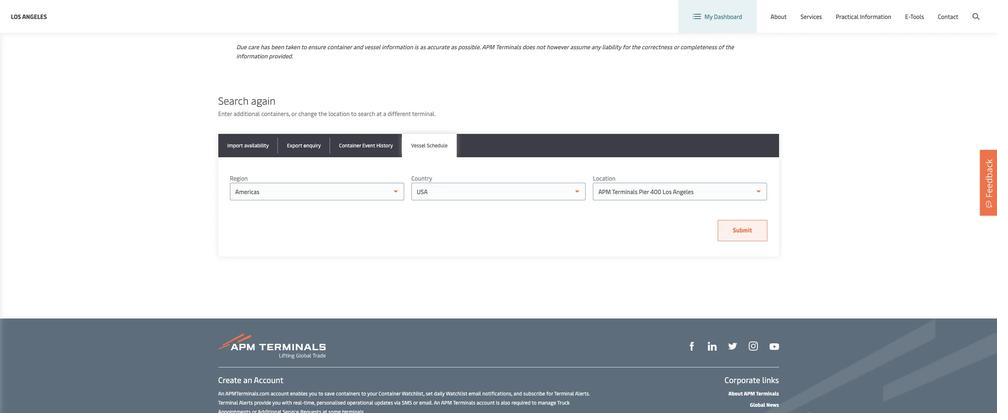 Task type: locate. For each thing, give the bounding box(es) containing it.
angeles
[[22, 12, 47, 20]]

is inside the due care has been taken to ensure container and vessel information is as accurate as possible. apm terminals does not however assume any liability for the correctness or completeness of the information provided.
[[415, 43, 419, 51]]

information
[[861, 12, 892, 20]]

correctness
[[642, 43, 673, 51]]

0 horizontal spatial create
[[218, 375, 242, 386]]

the
[[632, 43, 641, 51], [726, 43, 735, 51], [319, 110, 327, 118]]

linkedin__x28_alt_x29__3_ link
[[708, 342, 717, 351]]

for
[[623, 43, 631, 51], [547, 391, 553, 398]]

tab list
[[218, 134, 779, 157]]

1 vertical spatial is
[[496, 400, 500, 407]]

linkedin image
[[708, 342, 717, 351]]

1 vertical spatial and
[[514, 391, 522, 398]]

2 vertical spatial apm
[[441, 400, 452, 407]]

account
[[271, 391, 289, 398], [477, 400, 495, 407]]

0 vertical spatial for
[[623, 43, 631, 51]]

about apm terminals link
[[729, 391, 779, 398]]

due care has been taken to ensure container and vessel information is as accurate as possible. apm terminals does not however assume any liability for the correctness or completeness of the information provided.
[[237, 43, 735, 60]]

0 vertical spatial terminal
[[555, 391, 574, 398]]

2 horizontal spatial terminals
[[757, 391, 779, 398]]

or left "change"
[[292, 110, 297, 118]]

1 horizontal spatial as
[[451, 43, 457, 51]]

an up appointments
[[218, 391, 224, 398]]

еnquiry
[[304, 142, 321, 149]]

1 vertical spatial global
[[750, 402, 766, 409]]

alerts
[[239, 400, 253, 407]]

you left with
[[273, 400, 281, 407]]

0 horizontal spatial an
[[218, 391, 224, 398]]

taken
[[285, 43, 300, 51]]

0 horizontal spatial as
[[420, 43, 426, 51]]

1 vertical spatial about
[[729, 391, 743, 398]]

corporate links
[[725, 375, 779, 386]]

0 vertical spatial information
[[382, 43, 413, 51]]

account right the an
[[254, 375, 284, 386]]

additional
[[258, 409, 282, 414]]

0 horizontal spatial and
[[354, 43, 363, 51]]

1 horizontal spatial apm
[[482, 43, 495, 51]]

subscribe
[[524, 391, 546, 398]]

you up time,
[[309, 391, 317, 398]]

0 vertical spatial at
[[377, 110, 382, 118]]

e-tools button
[[906, 0, 925, 33]]

account up with
[[271, 391, 289, 398]]

time,
[[304, 400, 316, 407]]

1 horizontal spatial container
[[379, 391, 401, 398]]

apm down corporate links
[[744, 391, 756, 398]]

fill 44 link
[[729, 342, 737, 351]]

create left the an
[[218, 375, 242, 386]]

assume
[[570, 43, 590, 51]]

about left switch
[[771, 12, 787, 20]]

1 vertical spatial account
[[477, 400, 495, 407]]

global for global menu
[[857, 7, 874, 15]]

you
[[309, 391, 317, 398], [273, 400, 281, 407]]

location
[[811, 7, 834, 15], [593, 174, 616, 182]]

or down alerts
[[252, 409, 257, 414]]

0 vertical spatial container
[[339, 142, 361, 149]]

0 horizontal spatial is
[[415, 43, 419, 51]]

0 vertical spatial is
[[415, 43, 419, 51]]

terminals up "global news"
[[757, 391, 779, 398]]

containers
[[336, 391, 360, 398]]

1 vertical spatial for
[[547, 391, 553, 398]]

apm right possible.
[[482, 43, 495, 51]]

contact
[[939, 12, 959, 20]]

information down care
[[237, 52, 268, 60]]

links
[[763, 375, 779, 386]]

real-
[[293, 400, 304, 407]]

login / create account
[[925, 7, 984, 15]]

to left search
[[351, 110, 357, 118]]

is left accurate
[[415, 43, 419, 51]]

/
[[940, 7, 943, 15]]

0 vertical spatial global
[[857, 7, 874, 15]]

container up updates
[[379, 391, 401, 398]]

for up 'manage'
[[547, 391, 553, 398]]

2 horizontal spatial the
[[726, 43, 735, 51]]

terminal.
[[412, 110, 436, 118]]

2 vertical spatial terminals
[[453, 400, 476, 407]]

your
[[368, 391, 378, 398]]

1 horizontal spatial about
[[771, 12, 787, 20]]

about down corporate
[[729, 391, 743, 398]]

care
[[248, 43, 259, 51]]

1 vertical spatial at
[[323, 409, 327, 414]]

1 vertical spatial location
[[593, 174, 616, 182]]

0 horizontal spatial account
[[271, 391, 289, 398]]

1 horizontal spatial at
[[377, 110, 382, 118]]

import availability button
[[218, 134, 278, 157]]

to right the taken
[[301, 43, 307, 51]]

create right / at the top right of page
[[944, 7, 961, 15]]

0 vertical spatial about
[[771, 12, 787, 20]]

an apmterminals.com account enables you to save containers to your container watchlist, set daily watchlist email notifications, and subscribe for terminal alerts. terminal alerts provide you with real-time, personalised operational updates via sms or email. an apm terminals account is also required to manage truck appointments or additional service requests at some terminals.
[[218, 391, 590, 414]]

the right "change"
[[319, 110, 327, 118]]

0 horizontal spatial global
[[750, 402, 766, 409]]

for right liability
[[623, 43, 631, 51]]

1 horizontal spatial is
[[496, 400, 500, 407]]

terminals down watchlist
[[453, 400, 476, 407]]

search
[[358, 110, 375, 118]]

liability
[[603, 43, 622, 51]]

provided.
[[269, 52, 293, 60]]

1 as from the left
[[420, 43, 426, 51]]

0 horizontal spatial apm
[[441, 400, 452, 407]]

create
[[944, 7, 961, 15], [218, 375, 242, 386]]

apm inside an apmterminals.com account enables you to save containers to your container watchlist, set daily watchlist email notifications, and subscribe for terminal alerts. terminal alerts provide you with real-time, personalised operational updates via sms or email. an apm terminals account is also required to manage truck appointments or additional service requests at some terminals.
[[441, 400, 452, 407]]

or right correctness
[[674, 43, 679, 51]]

provide
[[254, 400, 271, 407]]

information
[[382, 43, 413, 51], [237, 52, 268, 60]]

submit
[[733, 226, 753, 234]]

1 horizontal spatial information
[[382, 43, 413, 51]]

0 vertical spatial location
[[811, 7, 834, 15]]

the left correctness
[[632, 43, 641, 51]]

enter
[[218, 110, 232, 118]]

switch location button
[[780, 7, 834, 15]]

terminals inside an apmterminals.com account enables you to save containers to your container watchlist, set daily watchlist email notifications, and subscribe for terminal alerts. terminal alerts provide you with real-time, personalised operational updates via sms or email. an apm terminals account is also required to manage truck appointments or additional service requests at some terminals.
[[453, 400, 476, 407]]

watchlist,
[[402, 391, 425, 398]]

import availability
[[227, 142, 269, 149]]

1 horizontal spatial account
[[477, 400, 495, 407]]

0 horizontal spatial container
[[339, 142, 361, 149]]

for inside the due care has been taken to ensure container and vessel information is as accurate as possible. apm terminals does not however assume any liability for the correctness or completeness of the information provided.
[[623, 43, 631, 51]]

apm down daily
[[441, 400, 452, 407]]

terminals left "does"
[[496, 43, 521, 51]]

1 horizontal spatial terminals
[[496, 43, 521, 51]]

0 vertical spatial and
[[354, 43, 363, 51]]

sms
[[402, 400, 412, 407]]

0 horizontal spatial terminal
[[218, 400, 238, 407]]

0 horizontal spatial about
[[729, 391, 743, 398]]

or
[[674, 43, 679, 51], [292, 110, 297, 118], [414, 400, 418, 407], [252, 409, 257, 414]]

1 horizontal spatial an
[[434, 400, 440, 407]]

0 vertical spatial terminals
[[496, 43, 521, 51]]

as left accurate
[[420, 43, 426, 51]]

submit button
[[718, 220, 768, 242]]

apmt footer logo image
[[218, 334, 326, 359]]

facebook image
[[688, 342, 697, 351]]

0 vertical spatial create
[[944, 7, 961, 15]]

0 horizontal spatial at
[[323, 409, 327, 414]]

0 horizontal spatial terminals
[[453, 400, 476, 407]]

accurate
[[427, 43, 450, 51]]

vessel
[[365, 43, 381, 51]]

account down email
[[477, 400, 495, 407]]

1 vertical spatial container
[[379, 391, 401, 398]]

and up required
[[514, 391, 522, 398]]

terminal up truck
[[555, 391, 574, 398]]

and left vessel
[[354, 43, 363, 51]]

login
[[925, 7, 939, 15]]

global
[[857, 7, 874, 15], [750, 402, 766, 409]]

requests
[[300, 409, 322, 414]]

terminal up appointments
[[218, 400, 238, 407]]

set
[[426, 391, 433, 398]]

2 as from the left
[[451, 43, 457, 51]]

country
[[412, 174, 433, 182]]

is left also
[[496, 400, 500, 407]]

about for about apm terminals
[[729, 391, 743, 398]]

account right contact popup button
[[962, 7, 984, 15]]

ensure
[[308, 43, 326, 51]]

with
[[282, 400, 292, 407]]

of
[[719, 43, 724, 51]]

contact button
[[939, 0, 959, 33]]

0 horizontal spatial you
[[273, 400, 281, 407]]

as right accurate
[[451, 43, 457, 51]]

feedback
[[984, 159, 996, 198]]

as
[[420, 43, 426, 51], [451, 43, 457, 51]]

however
[[547, 43, 569, 51]]

manage
[[538, 400, 557, 407]]

container left event
[[339, 142, 361, 149]]

any
[[592, 43, 601, 51]]

0 vertical spatial account
[[962, 7, 984, 15]]

0 horizontal spatial the
[[319, 110, 327, 118]]

practical information
[[836, 12, 892, 20]]

1 horizontal spatial you
[[309, 391, 317, 398]]

not
[[537, 43, 546, 51]]

0 vertical spatial account
[[271, 391, 289, 398]]

vessel
[[411, 142, 426, 149]]

at left a
[[377, 110, 382, 118]]

0 horizontal spatial information
[[237, 52, 268, 60]]

watchlist
[[446, 391, 468, 398]]

or inside the due care has been taken to ensure container and vessel information is as accurate as possible. apm terminals does not however assume any liability for the correctness or completeness of the information provided.
[[674, 43, 679, 51]]

information right vessel
[[382, 43, 413, 51]]

login / create account link
[[911, 0, 984, 22]]

0 vertical spatial apm
[[482, 43, 495, 51]]

1 horizontal spatial account
[[962, 7, 984, 15]]

1 horizontal spatial and
[[514, 391, 522, 398]]

the right the 'of'
[[726, 43, 735, 51]]

an down daily
[[434, 400, 440, 407]]

daily
[[434, 391, 445, 398]]

or right sms
[[414, 400, 418, 407]]

0 horizontal spatial for
[[547, 391, 553, 398]]

global news link
[[750, 402, 779, 409]]

at inside search again enter additional containers, or change the location to search at a different terminal.
[[377, 110, 382, 118]]

create an account
[[218, 375, 284, 386]]

alerts.
[[576, 391, 590, 398]]

import
[[227, 142, 243, 149]]

1 vertical spatial you
[[273, 400, 281, 407]]

is inside an apmterminals.com account enables you to save containers to your container watchlist, set daily watchlist email notifications, and subscribe for terminal alerts. terminal alerts provide you with real-time, personalised operational updates via sms or email. an apm terminals account is also required to manage truck appointments or additional service requests at some terminals.
[[496, 400, 500, 407]]

additional
[[234, 110, 260, 118]]

terminal
[[555, 391, 574, 398], [218, 400, 238, 407]]

1 vertical spatial apm
[[744, 391, 756, 398]]

at left some
[[323, 409, 327, 414]]

1 vertical spatial account
[[254, 375, 284, 386]]

0 vertical spatial you
[[309, 391, 317, 398]]

dashboard
[[715, 12, 743, 20]]

operational
[[347, 400, 374, 407]]

my dashboard button
[[693, 0, 743, 33]]

1 horizontal spatial global
[[857, 7, 874, 15]]

1 horizontal spatial for
[[623, 43, 631, 51]]

about button
[[771, 0, 787, 33]]

you tube link
[[770, 342, 779, 351]]

an
[[218, 391, 224, 398], [434, 400, 440, 407]]

global inside 'button'
[[857, 7, 874, 15]]



Task type: vqa. For each thing, say whether or not it's contained in the screenshot.
liability at the top
yes



Task type: describe. For each thing, give the bounding box(es) containing it.
menu
[[875, 7, 890, 15]]

been
[[271, 43, 284, 51]]

los angeles
[[11, 12, 47, 20]]

my
[[705, 12, 713, 20]]

feedback button
[[981, 150, 998, 216]]

1 vertical spatial create
[[218, 375, 242, 386]]

search again enter additional containers, or change the location to search at a different terminal.
[[218, 94, 436, 118]]

vessel schedule button
[[402, 134, 457, 157]]

again
[[251, 94, 276, 107]]

global menu
[[857, 7, 890, 15]]

personalised
[[317, 400, 346, 407]]

1 vertical spatial information
[[237, 52, 268, 60]]

global news
[[750, 402, 779, 409]]

tab list containing import availability
[[218, 134, 779, 157]]

history
[[377, 142, 393, 149]]

appointments
[[218, 409, 251, 414]]

switch location
[[792, 7, 834, 15]]

or inside search again enter additional containers, or change the location to search at a different terminal.
[[292, 110, 297, 118]]

a
[[383, 110, 387, 118]]

1 horizontal spatial location
[[811, 7, 834, 15]]

0 vertical spatial an
[[218, 391, 224, 398]]

global menu button
[[841, 0, 897, 22]]

practical information button
[[836, 0, 892, 33]]

due
[[237, 43, 247, 51]]

different
[[388, 110, 411, 118]]

schedule
[[427, 142, 448, 149]]

e-
[[906, 12, 911, 20]]

0 horizontal spatial location
[[593, 174, 616, 182]]

possible.
[[458, 43, 481, 51]]

1 vertical spatial terminal
[[218, 400, 238, 407]]

apm inside the due care has been taken to ensure container and vessel information is as accurate as possible. apm terminals does not however assume any liability for the correctness or completeness of the information provided.
[[482, 43, 495, 51]]

0 horizontal spatial account
[[254, 375, 284, 386]]

terminals.
[[342, 409, 365, 414]]

youtube image
[[770, 344, 779, 350]]

has
[[261, 43, 270, 51]]

instagram image
[[749, 342, 758, 351]]

twitter image
[[729, 342, 737, 351]]

2 horizontal spatial apm
[[744, 391, 756, 398]]

my dashboard
[[705, 12, 743, 20]]

completeness
[[681, 43, 717, 51]]

container event history
[[339, 142, 393, 149]]

1 horizontal spatial terminal
[[555, 391, 574, 398]]

1 vertical spatial an
[[434, 400, 440, 407]]

email.
[[419, 400, 433, 407]]

news
[[767, 402, 779, 409]]

los angeles link
[[11, 12, 47, 21]]

1 horizontal spatial create
[[944, 7, 961, 15]]

the inside search again enter additional containers, or change the location to search at a different terminal.
[[319, 110, 327, 118]]

to inside search again enter additional containers, or change the location to search at a different terminal.
[[351, 110, 357, 118]]

save
[[325, 391, 335, 398]]

corporate
[[725, 375, 761, 386]]

enables
[[290, 391, 308, 398]]

shape link
[[688, 342, 697, 351]]

containers,
[[261, 110, 290, 118]]

switch
[[792, 7, 810, 15]]

e-tools
[[906, 12, 925, 20]]

region
[[230, 174, 248, 182]]

notifications,
[[483, 391, 513, 398]]

and inside the due care has been taken to ensure container and vessel information is as accurate as possible. apm terminals does not however assume any liability for the correctness or completeness of the information provided.
[[354, 43, 363, 51]]

1 vertical spatial terminals
[[757, 391, 779, 398]]

event
[[363, 142, 375, 149]]

container event history button
[[330, 134, 402, 157]]

for inside an apmterminals.com account enables you to save containers to your container watchlist, set daily watchlist email notifications, and subscribe for terminal alerts. terminal alerts provide you with real-time, personalised operational updates via sms or email. an apm terminals account is also required to manage truck appointments or additional service requests at some terminals.
[[547, 391, 553, 398]]

truck
[[558, 400, 570, 407]]

does
[[523, 43, 535, 51]]

container inside "button"
[[339, 142, 361, 149]]

to left save
[[319, 391, 324, 398]]

instagram link
[[749, 341, 758, 351]]

an
[[244, 375, 252, 386]]

export еnquiry button
[[278, 134, 330, 157]]

practical
[[836, 12, 859, 20]]

also
[[501, 400, 511, 407]]

los
[[11, 12, 21, 20]]

1 horizontal spatial the
[[632, 43, 641, 51]]

via
[[394, 400, 401, 407]]

to down the subscribe
[[532, 400, 537, 407]]

export еnquiry
[[287, 142, 321, 149]]

tools
[[911, 12, 925, 20]]

container inside an apmterminals.com account enables you to save containers to your container watchlist, set daily watchlist email notifications, and subscribe for terminal alerts. terminal alerts provide you with real-time, personalised operational updates via sms or email. an apm terminals account is also required to manage truck appointments or additional service requests at some terminals.
[[379, 391, 401, 398]]

global for global news
[[750, 402, 766, 409]]

terminals inside the due care has been taken to ensure container and vessel information is as accurate as possible. apm terminals does not however assume any liability for the correctness or completeness of the information provided.
[[496, 43, 521, 51]]

about for about
[[771, 12, 787, 20]]

container
[[327, 43, 352, 51]]

services
[[801, 12, 823, 20]]

services button
[[801, 0, 823, 33]]

email
[[469, 391, 481, 398]]

required
[[512, 400, 531, 407]]

at inside an apmterminals.com account enables you to save containers to your container watchlist, set daily watchlist email notifications, and subscribe for terminal alerts. terminal alerts provide you with real-time, personalised operational updates via sms or email. an apm terminals account is also required to manage truck appointments or additional service requests at some terminals.
[[323, 409, 327, 414]]

to inside the due care has been taken to ensure container and vessel information is as accurate as possible. apm terminals does not however assume any liability for the correctness or completeness of the information provided.
[[301, 43, 307, 51]]

and inside an apmterminals.com account enables you to save containers to your container watchlist, set daily watchlist email notifications, and subscribe for terminal alerts. terminal alerts provide you with real-time, personalised operational updates via sms or email. an apm terminals account is also required to manage truck appointments or additional service requests at some terminals.
[[514, 391, 522, 398]]

to left your
[[361, 391, 366, 398]]



